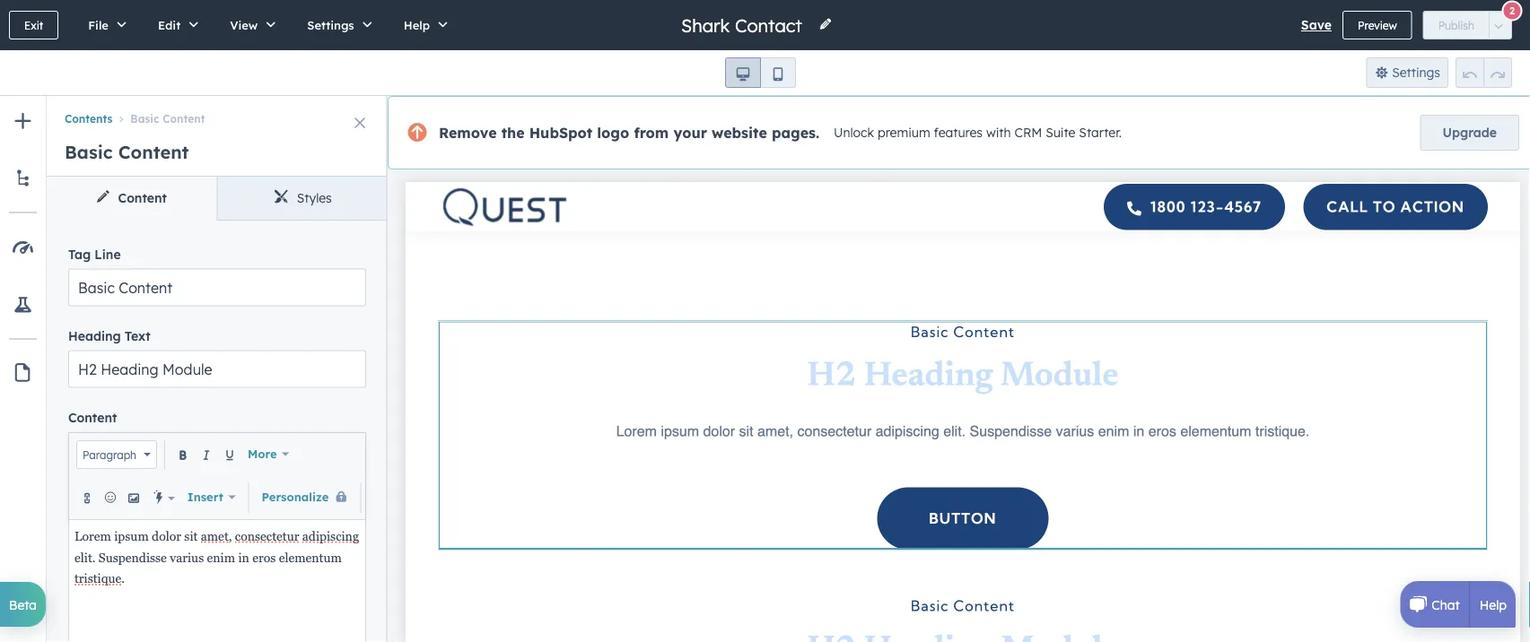 Task type: vqa. For each thing, say whether or not it's contained in the screenshot.
the bottommost the and
no



Task type: locate. For each thing, give the bounding box(es) containing it.
1 horizontal spatial group
[[1456, 57, 1512, 88]]

contents button
[[65, 112, 112, 126]]

0 horizontal spatial basic
[[65, 141, 113, 163]]

settings
[[307, 18, 354, 32], [1392, 65, 1440, 80]]

tab list
[[47, 177, 388, 221]]

content
[[163, 112, 205, 126], [118, 141, 189, 163], [118, 190, 167, 206], [68, 410, 117, 426]]

navigation
[[47, 96, 388, 128]]

basic
[[130, 112, 159, 126], [65, 141, 113, 163]]

application containing more
[[68, 433, 449, 643]]

starter.
[[1079, 125, 1122, 141]]

settings button
[[288, 0, 385, 50], [1367, 57, 1449, 88]]

1 vertical spatial settings button
[[1367, 57, 1449, 88]]

close image
[[355, 118, 365, 128]]

1 vertical spatial help
[[1480, 597, 1507, 613]]

view button
[[211, 0, 288, 50]]

paragraph button
[[76, 441, 157, 469]]

group up website
[[725, 57, 796, 88]]

your
[[673, 124, 707, 142]]

basic content right contents button
[[130, 112, 205, 126]]

styles
[[297, 190, 332, 206]]

group down publish "group"
[[1456, 57, 1512, 88]]

2
[[1510, 4, 1515, 17]]

premium
[[878, 125, 930, 141]]

basic down contents
[[65, 141, 113, 163]]

exit
[[24, 18, 43, 32]]

settings right 'view' button
[[307, 18, 354, 32]]

1 group from the left
[[725, 57, 796, 88]]

view
[[230, 18, 258, 32]]

tag line
[[68, 246, 121, 262]]

preview button
[[1343, 11, 1412, 39]]

logo
[[597, 124, 629, 142]]

publish
[[1438, 18, 1475, 32]]

0 horizontal spatial settings button
[[288, 0, 385, 50]]

None field
[[679, 13, 808, 37]]

basic content down basic content 'button' on the left of page
[[65, 141, 189, 163]]

settings down preview
[[1392, 65, 1440, 80]]

edit
[[158, 18, 181, 32]]

0 horizontal spatial help
[[404, 18, 430, 32]]

personalize button
[[256, 480, 353, 516]]

application
[[68, 433, 449, 643]]

group
[[725, 57, 796, 88], [1456, 57, 1512, 88]]

0 vertical spatial settings
[[307, 18, 354, 32]]

0 vertical spatial help
[[404, 18, 430, 32]]

1 vertical spatial settings
[[1392, 65, 1440, 80]]

tag
[[68, 246, 91, 262]]

1 horizontal spatial help
[[1480, 597, 1507, 613]]

0 vertical spatial basic
[[130, 112, 159, 126]]

0 vertical spatial settings button
[[288, 0, 385, 50]]

basic right contents button
[[130, 112, 159, 126]]

publish button
[[1423, 11, 1490, 39]]

help
[[404, 18, 430, 32], [1480, 597, 1507, 613]]

navigation containing contents
[[47, 96, 388, 128]]

basic content
[[130, 112, 205, 126], [65, 141, 189, 163]]

beta button
[[0, 582, 46, 627]]

1 horizontal spatial basic
[[130, 112, 159, 126]]

heading text
[[68, 328, 150, 344]]

0 horizontal spatial group
[[725, 57, 796, 88]]

upgrade link
[[1420, 115, 1519, 151]]

unlock
[[834, 125, 874, 141]]

help button
[[385, 0, 460, 50]]

1 horizontal spatial settings button
[[1367, 57, 1449, 88]]

tab list containing content
[[47, 177, 388, 221]]



Task type: describe. For each thing, give the bounding box(es) containing it.
upgrade
[[1443, 125, 1497, 140]]

unlock premium features with crm suite starter.
[[834, 125, 1122, 141]]

0 horizontal spatial settings
[[307, 18, 354, 32]]

the
[[501, 124, 525, 142]]

from
[[634, 124, 669, 142]]

website
[[712, 124, 767, 142]]

file
[[88, 18, 109, 32]]

0 vertical spatial basic content
[[130, 112, 205, 126]]

insert
[[187, 490, 223, 505]]

features
[[934, 125, 983, 141]]

personalize
[[262, 490, 329, 505]]

1 vertical spatial basic content
[[65, 141, 189, 163]]

beta
[[9, 597, 37, 613]]

suite
[[1046, 125, 1076, 141]]

edit button
[[139, 0, 211, 50]]

exit link
[[9, 11, 59, 39]]

content link
[[47, 177, 217, 220]]

text
[[125, 328, 150, 344]]

styles link
[[217, 177, 388, 220]]

more
[[248, 447, 277, 462]]

1 horizontal spatial settings
[[1392, 65, 1440, 80]]

remove
[[439, 124, 497, 142]]

with
[[986, 125, 1011, 141]]

line
[[95, 246, 121, 262]]

1 vertical spatial basic
[[65, 141, 113, 163]]

pages.
[[772, 124, 819, 142]]

paragraph
[[83, 448, 136, 462]]

basic content button
[[112, 112, 205, 126]]

Basic Content text field
[[68, 269, 366, 306]]

help inside help button
[[404, 18, 430, 32]]

2 group from the left
[[1456, 57, 1512, 88]]

save
[[1301, 17, 1332, 33]]

heading
[[68, 328, 121, 344]]

chat
[[1432, 597, 1460, 613]]

remove the hubspot logo from your website pages.
[[439, 124, 819, 142]]

more button
[[242, 437, 295, 472]]

file button
[[69, 0, 139, 50]]

save button
[[1301, 14, 1332, 36]]

hubspot
[[529, 124, 593, 142]]

preview
[[1358, 18, 1397, 32]]

insert button
[[182, 480, 241, 516]]

publish group
[[1423, 11, 1512, 39]]

contents
[[65, 112, 112, 126]]

H2 Heading Module text field
[[68, 351, 366, 388]]

crm
[[1015, 125, 1042, 141]]



